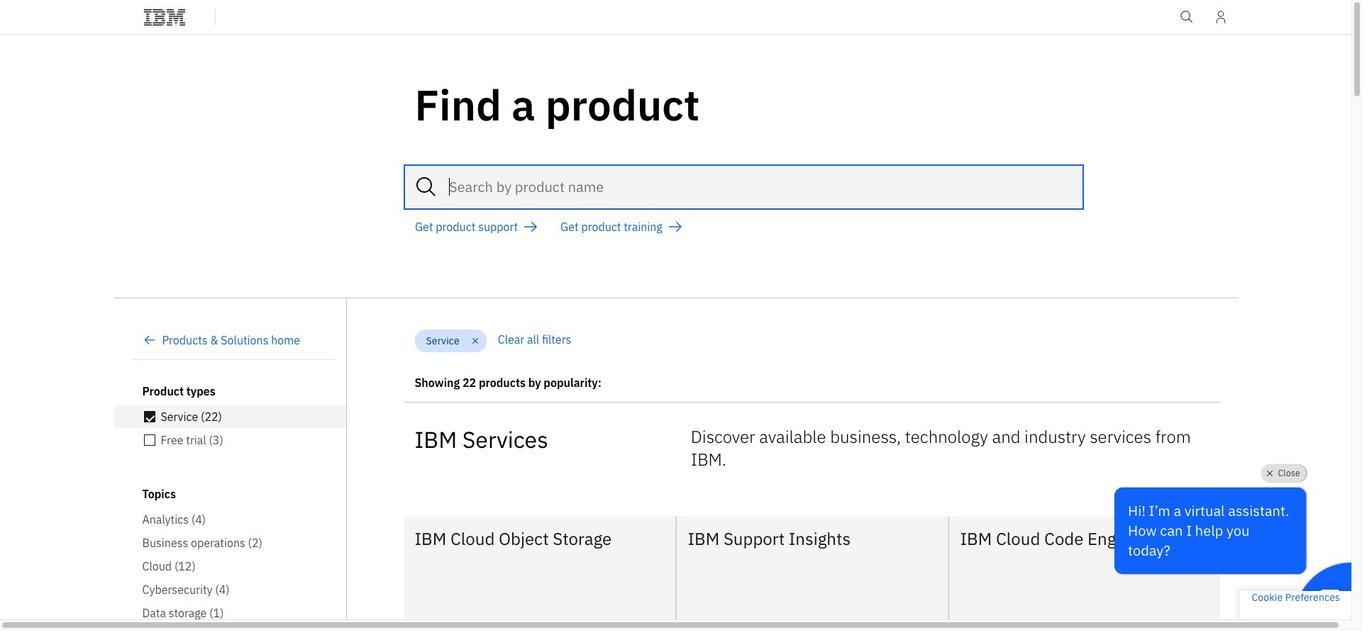 Task type: vqa. For each thing, say whether or not it's contained in the screenshot.
third Test region from the right
yes



Task type: describe. For each thing, give the bounding box(es) containing it.
search element
[[404, 164, 1084, 210]]

2 test region from the left
[[676, 516, 948, 631]]



Task type: locate. For each thing, give the bounding box(es) containing it.
1 test region from the left
[[403, 516, 676, 631]]

3 test region from the left
[[948, 516, 1221, 631]]

open the chat window image
[[1319, 587, 1342, 610], [1319, 587, 1342, 610]]

test region
[[403, 516, 676, 631], [676, 516, 948, 631], [948, 516, 1221, 631]]

Search text field
[[404, 164, 1084, 210]]



